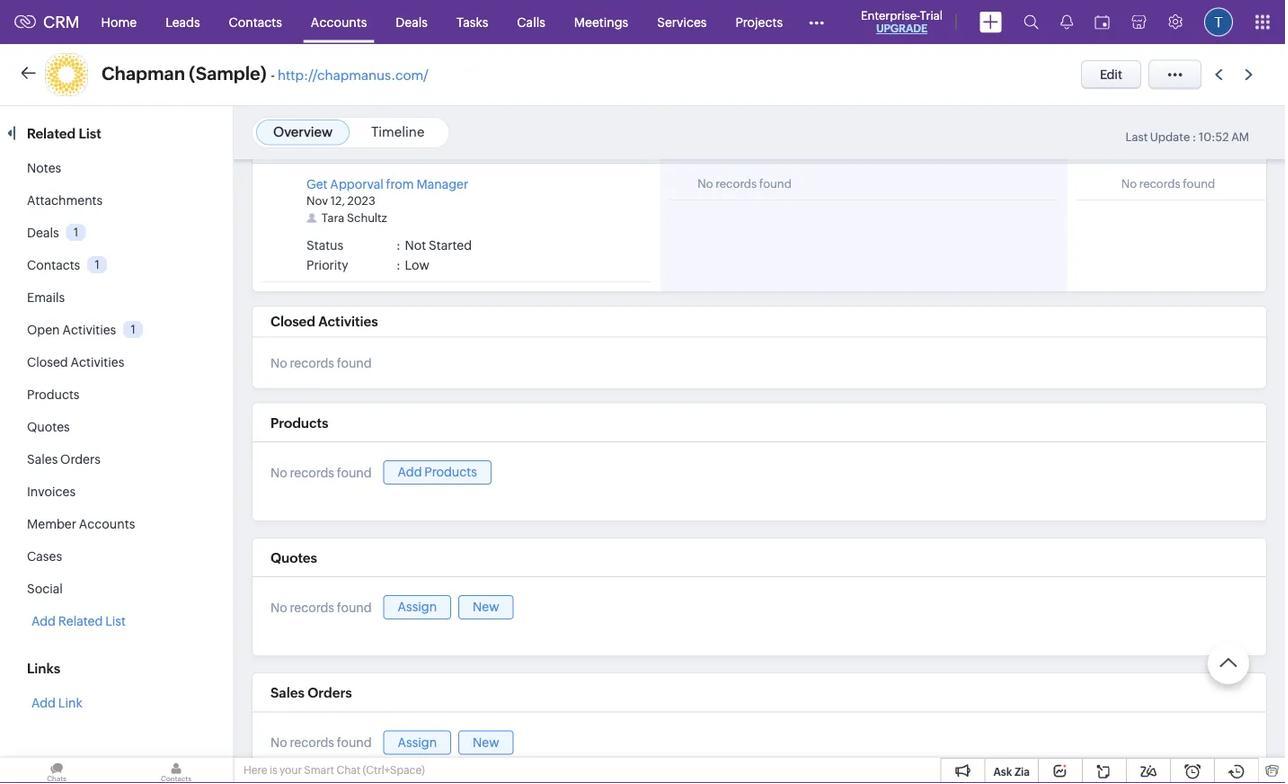 Task type: locate. For each thing, give the bounding box(es) containing it.
attachments link
[[27, 193, 103, 208]]

1 vertical spatial sales
[[271, 685, 305, 701]]

orders
[[60, 452, 101, 467], [308, 685, 352, 701]]

0 horizontal spatial contacts link
[[27, 258, 80, 272]]

notes
[[27, 161, 61, 175]]

records
[[716, 177, 757, 190], [1140, 177, 1181, 190], [290, 356, 334, 370], [290, 465, 334, 480], [290, 600, 334, 615], [290, 736, 334, 750]]

signals element
[[1050, 0, 1084, 44]]

here
[[244, 764, 267, 776]]

products
[[27, 388, 80, 402], [271, 415, 329, 431], [425, 465, 477, 479]]

0 horizontal spatial closed activities
[[27, 355, 124, 370]]

1 vertical spatial add
[[31, 614, 56, 629]]

calls
[[517, 15, 546, 29]]

1
[[74, 226, 78, 239], [95, 258, 100, 271], [131, 323, 136, 336]]

new link
[[459, 595, 514, 620], [459, 731, 514, 755]]

2 vertical spatial :
[[396, 258, 401, 272]]

status
[[307, 238, 344, 253]]

cases link
[[27, 549, 62, 564]]

deals link left tasks
[[382, 0, 442, 44]]

chapman
[[102, 63, 185, 84]]

: left not
[[396, 238, 401, 253]]

signals image
[[1061, 14, 1074, 30]]

crm link
[[14, 13, 80, 31]]

related list
[[27, 125, 104, 141]]

contacts up chapman (sample) - http://chapmanus.com/ on the top
[[229, 15, 282, 29]]

activities down open activities at the top
[[71, 355, 124, 370]]

accounts right member
[[79, 517, 135, 531]]

add for add products
[[398, 465, 422, 479]]

member
[[27, 517, 76, 531]]

contacts link up emails
[[27, 258, 80, 272]]

0 vertical spatial closed activities
[[271, 314, 378, 330]]

tara
[[322, 211, 345, 225]]

0 vertical spatial :
[[1193, 130, 1197, 144]]

add related list
[[31, 614, 126, 629]]

related up notes on the left top of page
[[27, 125, 76, 141]]

2 horizontal spatial 1
[[131, 323, 136, 336]]

open activities
[[27, 323, 116, 337]]

0 vertical spatial accounts
[[311, 15, 367, 29]]

1 vertical spatial products
[[271, 415, 329, 431]]

products inside "link"
[[425, 465, 477, 479]]

social
[[27, 582, 63, 596]]

1 horizontal spatial deals link
[[382, 0, 442, 44]]

2 vertical spatial products
[[425, 465, 477, 479]]

new for sales orders
[[473, 735, 500, 749]]

overview
[[273, 124, 333, 140]]

timeline link
[[371, 124, 425, 140]]

1 vertical spatial assign
[[398, 735, 437, 749]]

1 horizontal spatial contacts
[[229, 15, 282, 29]]

1 horizontal spatial quotes
[[271, 550, 317, 566]]

0 horizontal spatial closed
[[27, 355, 68, 370]]

0 vertical spatial new link
[[459, 595, 514, 620]]

: left low
[[396, 258, 401, 272]]

related down social
[[58, 614, 103, 629]]

update
[[1151, 130, 1191, 144]]

get
[[307, 177, 328, 191]]

profile element
[[1194, 0, 1245, 44]]

next record image
[[1245, 69, 1257, 80]]

: for : low
[[396, 258, 401, 272]]

add inside "link"
[[398, 465, 422, 479]]

2 new link from the top
[[459, 731, 514, 755]]

1 horizontal spatial sales orders
[[271, 685, 352, 701]]

add
[[398, 465, 422, 479], [31, 614, 56, 629], [31, 696, 56, 710]]

0 vertical spatial add
[[398, 465, 422, 479]]

1 horizontal spatial orders
[[308, 685, 352, 701]]

contacts link up chapman (sample) - http://chapmanus.com/ on the top
[[215, 0, 297, 44]]

ask
[[994, 766, 1013, 778]]

0 horizontal spatial products
[[27, 388, 80, 402]]

contacts
[[229, 15, 282, 29], [27, 258, 80, 272]]

contacts link
[[215, 0, 297, 44], [27, 258, 80, 272]]

1 vertical spatial accounts
[[79, 517, 135, 531]]

priority
[[307, 258, 349, 272]]

sales orders up smart
[[271, 685, 352, 701]]

1 down attachments
[[74, 226, 78, 239]]

open activities link
[[27, 323, 116, 337]]

sales up 'your' at the bottom of page
[[271, 685, 305, 701]]

1 assign link from the top
[[384, 595, 452, 620]]

0 vertical spatial closed
[[271, 314, 316, 330]]

2 horizontal spatial products
[[425, 465, 477, 479]]

add for add link
[[31, 696, 56, 710]]

1 vertical spatial deals link
[[27, 226, 59, 240]]

activities up "closed activities" link
[[62, 323, 116, 337]]

assign for sales orders
[[398, 735, 437, 749]]

1 vertical spatial new link
[[459, 731, 514, 755]]

contacts up emails
[[27, 258, 80, 272]]

1 for open activities
[[131, 323, 136, 336]]

closed down the priority
[[271, 314, 316, 330]]

found
[[760, 177, 792, 190], [1184, 177, 1216, 190], [337, 356, 372, 370], [337, 465, 372, 480], [337, 600, 372, 615], [337, 736, 372, 750]]

search image
[[1024, 14, 1039, 30]]

1 right open activities at the top
[[131, 323, 136, 336]]

0 horizontal spatial 1
[[74, 226, 78, 239]]

1 vertical spatial :
[[396, 238, 401, 253]]

1 vertical spatial 1
[[95, 258, 100, 271]]

accounts up http://chapmanus.com/ link
[[311, 15, 367, 29]]

1 horizontal spatial closed activities
[[271, 314, 378, 330]]

closed activities down open activities at the top
[[27, 355, 124, 370]]

1 assign from the top
[[398, 600, 437, 614]]

1 horizontal spatial accounts
[[311, 15, 367, 29]]

0 vertical spatial 1
[[74, 226, 78, 239]]

2 assign link from the top
[[384, 731, 452, 755]]

2 new from the top
[[473, 735, 500, 749]]

new
[[473, 600, 500, 614], [473, 735, 500, 749]]

2 vertical spatial 1
[[131, 323, 136, 336]]

smart
[[304, 764, 334, 776]]

1 for contacts
[[95, 258, 100, 271]]

deals left tasks
[[396, 15, 428, 29]]

0 vertical spatial new
[[473, 600, 500, 614]]

0 horizontal spatial sales
[[27, 452, 58, 467]]

0 vertical spatial products
[[27, 388, 80, 402]]

1 horizontal spatial deals
[[396, 15, 428, 29]]

1 for deals
[[74, 226, 78, 239]]

meetings link
[[560, 0, 643, 44]]

related
[[27, 125, 76, 141], [58, 614, 103, 629]]

0 vertical spatial related
[[27, 125, 76, 141]]

emails
[[27, 290, 65, 305]]

add products
[[398, 465, 477, 479]]

1 vertical spatial assign link
[[384, 731, 452, 755]]

0 horizontal spatial deals
[[27, 226, 59, 240]]

deals link
[[382, 0, 442, 44], [27, 226, 59, 240]]

assign
[[398, 600, 437, 614], [398, 735, 437, 749]]

no records found
[[698, 177, 792, 190], [1122, 177, 1216, 190], [271, 356, 372, 370], [271, 465, 372, 480], [271, 600, 372, 615], [271, 736, 372, 750]]

0 vertical spatial sales orders
[[27, 452, 101, 467]]

sales down quotes link
[[27, 452, 58, 467]]

1 vertical spatial new
[[473, 735, 500, 749]]

0 vertical spatial assign link
[[384, 595, 452, 620]]

add for add related list
[[31, 614, 56, 629]]

deals link down attachments
[[27, 226, 59, 240]]

assign link for sales orders
[[384, 731, 452, 755]]

orders up here is your smart chat (ctrl+space)
[[308, 685, 352, 701]]

tasks
[[457, 15, 489, 29]]

(sample)
[[189, 63, 267, 84]]

0 horizontal spatial sales orders
[[27, 452, 101, 467]]

1 vertical spatial orders
[[308, 685, 352, 701]]

2 vertical spatial add
[[31, 696, 56, 710]]

:
[[1193, 130, 1197, 144], [396, 238, 401, 253], [396, 258, 401, 272]]

0 horizontal spatial list
[[79, 125, 101, 141]]

1 up open activities link
[[95, 258, 100, 271]]

0 vertical spatial contacts
[[229, 15, 282, 29]]

1 vertical spatial list
[[105, 614, 126, 629]]

2 assign from the top
[[398, 735, 437, 749]]

2023
[[347, 194, 376, 208]]

timeline
[[371, 124, 425, 140]]

closed activities down the priority
[[271, 314, 378, 330]]

deals down attachments
[[27, 226, 59, 240]]

1 new link from the top
[[459, 595, 514, 620]]

accounts
[[311, 15, 367, 29], [79, 517, 135, 531]]

upgrade
[[877, 22, 928, 35]]

1 vertical spatial closed activities
[[27, 355, 124, 370]]

chats image
[[0, 758, 113, 783]]

: left 10:52
[[1193, 130, 1197, 144]]

0 vertical spatial quotes
[[27, 420, 70, 434]]

quotes
[[27, 420, 70, 434], [271, 550, 317, 566]]

1 horizontal spatial 1
[[95, 258, 100, 271]]

0 horizontal spatial contacts
[[27, 258, 80, 272]]

add products link
[[384, 460, 492, 484]]

0 vertical spatial contacts link
[[215, 0, 297, 44]]

1 vertical spatial deals
[[27, 226, 59, 240]]

sales orders up "invoices"
[[27, 452, 101, 467]]

0 vertical spatial sales
[[27, 452, 58, 467]]

accounts link
[[297, 0, 382, 44]]

get apporval from manager link
[[307, 177, 469, 191]]

1 new from the top
[[473, 600, 500, 614]]

open
[[27, 323, 60, 337]]

0 vertical spatial deals
[[396, 15, 428, 29]]

add link
[[31, 696, 82, 710]]

0 vertical spatial orders
[[60, 452, 101, 467]]

0 horizontal spatial accounts
[[79, 517, 135, 531]]

closed down open
[[27, 355, 68, 370]]

0 vertical spatial assign
[[398, 600, 437, 614]]

orders up "invoices"
[[60, 452, 101, 467]]

sales
[[27, 452, 58, 467], [271, 685, 305, 701]]



Task type: vqa. For each thing, say whether or not it's contained in the screenshot.
the Chapman
yes



Task type: describe. For each thing, give the bounding box(es) containing it.
home link
[[87, 0, 151, 44]]

tara schultz
[[322, 211, 387, 225]]

1 vertical spatial quotes
[[271, 550, 317, 566]]

last
[[1126, 130, 1149, 144]]

services
[[658, 15, 707, 29]]

links
[[27, 661, 60, 677]]

edit
[[1101, 67, 1123, 82]]

not
[[405, 238, 426, 253]]

social link
[[27, 582, 63, 596]]

overview link
[[273, 124, 333, 140]]

chat
[[337, 764, 361, 776]]

closed activities link
[[27, 355, 124, 370]]

: low
[[396, 258, 430, 272]]

tasks link
[[442, 0, 503, 44]]

quotes link
[[27, 420, 70, 434]]

calls link
[[503, 0, 560, 44]]

(ctrl+space)
[[363, 764, 425, 776]]

assign for quotes
[[398, 600, 437, 614]]

last update : 10:52 am
[[1126, 130, 1250, 144]]

0 horizontal spatial orders
[[60, 452, 101, 467]]

1 vertical spatial contacts
[[27, 258, 80, 272]]

schultz
[[347, 211, 387, 225]]

calendar image
[[1095, 15, 1111, 29]]

1 vertical spatial related
[[58, 614, 103, 629]]

crm
[[43, 13, 80, 31]]

sales orders link
[[27, 452, 101, 467]]

edit button
[[1082, 60, 1142, 89]]

1 horizontal spatial products
[[271, 415, 329, 431]]

contacts image
[[120, 758, 233, 783]]

cases
[[27, 549, 62, 564]]

enterprise-
[[861, 9, 920, 22]]

trial
[[920, 9, 943, 22]]

leads link
[[151, 0, 215, 44]]

accounts inside 'link'
[[311, 15, 367, 29]]

http://chapmanus.com/ link
[[278, 67, 429, 83]]

manager
[[417, 177, 469, 191]]

-
[[271, 67, 275, 83]]

http://chapmanus.com/
[[278, 67, 429, 83]]

1 vertical spatial contacts link
[[27, 258, 80, 272]]

from
[[386, 177, 414, 191]]

ask zia
[[994, 766, 1031, 778]]

services link
[[643, 0, 722, 44]]

notes link
[[27, 161, 61, 175]]

create menu image
[[980, 11, 1003, 33]]

new for quotes
[[473, 600, 500, 614]]

previous record image
[[1216, 69, 1224, 80]]

projects
[[736, 15, 783, 29]]

started
[[429, 238, 472, 253]]

zia
[[1015, 766, 1031, 778]]

1 horizontal spatial closed
[[271, 314, 316, 330]]

0 vertical spatial deals link
[[382, 0, 442, 44]]

1 vertical spatial sales orders
[[271, 685, 352, 701]]

search element
[[1013, 0, 1050, 44]]

1 horizontal spatial list
[[105, 614, 126, 629]]

10:52
[[1199, 130, 1230, 144]]

0 horizontal spatial quotes
[[27, 420, 70, 434]]

assign link for quotes
[[384, 595, 452, 620]]

activities down the priority
[[319, 314, 378, 330]]

enterprise-trial upgrade
[[861, 9, 943, 35]]

nov
[[307, 194, 328, 208]]

low
[[405, 258, 430, 272]]

am
[[1232, 130, 1250, 144]]

here is your smart chat (ctrl+space)
[[244, 764, 425, 776]]

meetings
[[574, 15, 629, 29]]

products link
[[27, 388, 80, 402]]

get apporval from manager nov 12, 2023
[[307, 177, 469, 208]]

1 horizontal spatial sales
[[271, 685, 305, 701]]

0 horizontal spatial deals link
[[27, 226, 59, 240]]

apporval
[[330, 177, 384, 191]]

: not started
[[396, 238, 472, 253]]

member accounts
[[27, 517, 135, 531]]

create menu element
[[969, 0, 1013, 44]]

activities for "closed activities" link
[[71, 355, 124, 370]]

link
[[58, 696, 82, 710]]

invoices link
[[27, 485, 76, 499]]

profile image
[[1205, 8, 1234, 36]]

projects link
[[722, 0, 798, 44]]

member accounts link
[[27, 517, 135, 531]]

contacts inside 'link'
[[229, 15, 282, 29]]

1 horizontal spatial contacts link
[[215, 0, 297, 44]]

new link for quotes
[[459, 595, 514, 620]]

leads
[[166, 15, 200, 29]]

0 vertical spatial list
[[79, 125, 101, 141]]

is
[[270, 764, 277, 776]]

emails link
[[27, 290, 65, 305]]

your
[[280, 764, 302, 776]]

new link for sales orders
[[459, 731, 514, 755]]

chapman (sample) - http://chapmanus.com/
[[102, 63, 429, 84]]

activities for open activities link
[[62, 323, 116, 337]]

1 vertical spatial closed
[[27, 355, 68, 370]]

12,
[[331, 194, 345, 208]]

invoices
[[27, 485, 76, 499]]

home
[[101, 15, 137, 29]]

attachments
[[27, 193, 103, 208]]

: for : not started
[[396, 238, 401, 253]]

Other Modules field
[[798, 8, 836, 36]]



